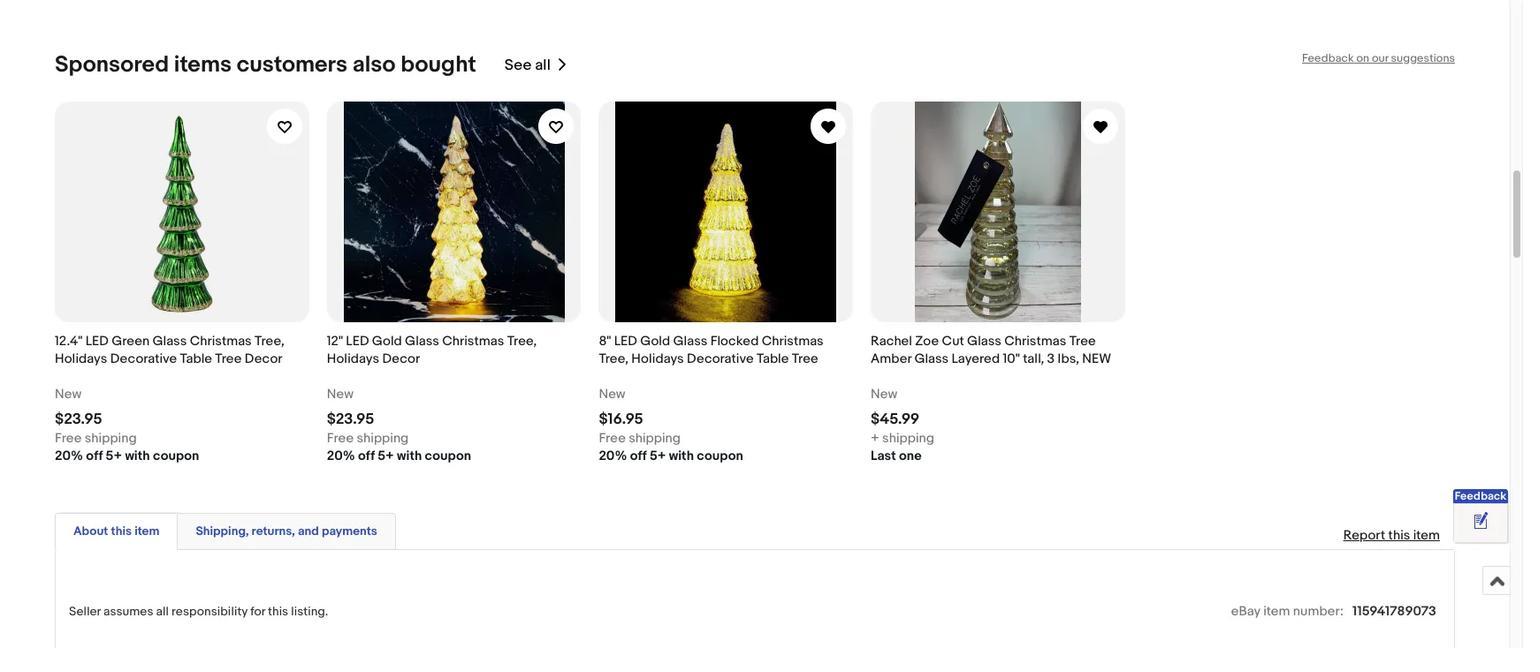 Task type: describe. For each thing, give the bounding box(es) containing it.
new
[[1082, 351, 1111, 368]]

new for 8" led gold glass flocked christmas tree, holidays decorative table tree
[[599, 386, 626, 403]]

shipping, returns, and payments button
[[196, 523, 377, 540]]

tree, inside 8" led gold glass flocked christmas tree, holidays decorative table tree
[[599, 351, 629, 368]]

see all
[[505, 56, 551, 74]]

led for 12"
[[346, 333, 369, 350]]

one
[[899, 448, 922, 465]]

off for decor
[[358, 448, 375, 465]]

christmas for 12.4" led green glass christmas tree, holidays decorative table tree decor
[[190, 333, 252, 350]]

items
[[174, 51, 232, 79]]

returns,
[[252, 524, 295, 539]]

0 vertical spatial all
[[535, 56, 551, 74]]

$23.95 for 12.4" led green glass christmas tree, holidays decorative table tree decor
[[55, 411, 102, 429]]

12.4"
[[55, 333, 82, 350]]

with for decorative
[[125, 448, 150, 465]]

decorative inside the 12.4" led green glass christmas tree, holidays decorative table tree decor
[[110, 351, 177, 368]]

glass for holidays
[[673, 333, 707, 350]]

new text field for $45.99
[[871, 386, 898, 404]]

$45.99 text field
[[871, 411, 920, 429]]

see
[[505, 56, 532, 74]]

number:
[[1293, 604, 1344, 621]]

coupon for holidays
[[697, 448, 743, 465]]

report this item
[[1343, 528, 1440, 545]]

zoe
[[915, 333, 939, 350]]

$16.95
[[599, 411, 643, 429]]

glass for glass
[[967, 333, 1001, 350]]

free for 12.4" led green glass christmas tree, holidays decorative table tree decor
[[55, 431, 82, 447]]

christmas inside 8" led gold glass flocked christmas tree, holidays decorative table tree
[[762, 333, 824, 350]]

table inside 8" led gold glass flocked christmas tree, holidays decorative table tree
[[757, 351, 789, 368]]

new text field for $16.95
[[599, 386, 626, 404]]

rachel
[[871, 333, 912, 350]]

Last one text field
[[871, 448, 922, 466]]

about this item button
[[73, 523, 159, 540]]

coupon for decor
[[425, 448, 471, 465]]

115941789073
[[1352, 604, 1436, 621]]

item for about this item
[[134, 524, 159, 539]]

off for holidays
[[630, 448, 647, 465]]

tree, for 12.4" led green glass christmas tree, holidays decorative table tree decor
[[255, 333, 284, 350]]

20% off 5+ with coupon text field
[[599, 448, 743, 466]]

last
[[871, 448, 896, 465]]

sponsored
[[55, 51, 169, 79]]

christmas for rachel zoe cut glass christmas tree amber glass layered 10" tall, 3 lbs, new
[[1004, 333, 1066, 350]]

with for holidays
[[669, 448, 694, 465]]

glass for decor
[[405, 333, 439, 350]]

cut
[[942, 333, 964, 350]]

also
[[352, 51, 396, 79]]

coupon for decorative
[[153, 448, 199, 465]]

12.4" led green glass christmas tree, holidays decorative table tree decor
[[55, 333, 284, 368]]

5+ for decor
[[378, 448, 394, 465]]

this for about
[[111, 524, 132, 539]]

and
[[298, 524, 319, 539]]

seller
[[69, 605, 101, 620]]

tree inside the 12.4" led green glass christmas tree, holidays decorative table tree decor
[[215, 351, 242, 368]]

decor inside 12" led gold glass christmas tree, holidays decor
[[382, 351, 420, 368]]

listing.
[[291, 605, 328, 620]]

new $16.95 free shipping 20% off 5+ with coupon
[[599, 386, 743, 465]]

free shipping text field for $23.95
[[327, 431, 409, 448]]

feedback on our suggestions
[[1302, 51, 1455, 66]]

feedback on our suggestions link
[[1302, 51, 1455, 66]]

this for report
[[1388, 528, 1410, 545]]

table inside the 12.4" led green glass christmas tree, holidays decorative table tree decor
[[180, 351, 212, 368]]

new for 12.4" led green glass christmas tree, holidays decorative table tree decor
[[55, 386, 82, 403]]

gold for $16.95
[[640, 333, 670, 350]]

+ shipping text field
[[871, 431, 934, 448]]

3
[[1047, 351, 1055, 368]]



Task type: vqa. For each thing, say whether or not it's contained in the screenshot.


Task type: locate. For each thing, give the bounding box(es) containing it.
1 5+ from the left
[[106, 448, 122, 465]]

glass right 12"
[[405, 333, 439, 350]]

led inside the 12.4" led green glass christmas tree, holidays decorative table tree decor
[[85, 333, 109, 350]]

holidays down 12.4"
[[55, 351, 107, 368]]

gold inside 8" led gold glass flocked christmas tree, holidays decorative table tree
[[640, 333, 670, 350]]

2 shipping from the left
[[357, 431, 409, 447]]

glass inside 12" led gold glass christmas tree, holidays decor
[[405, 333, 439, 350]]

0 horizontal spatial free
[[55, 431, 82, 447]]

suggestions
[[1391, 51, 1455, 66]]

this right report at the bottom of page
[[1388, 528, 1410, 545]]

led
[[85, 333, 109, 350], [346, 333, 369, 350], [614, 333, 637, 350]]

on
[[1356, 51, 1369, 66]]

led for 12.4"
[[85, 333, 109, 350]]

1 $23.95 from the left
[[55, 411, 102, 429]]

+
[[871, 431, 879, 447]]

20% down $16.95
[[599, 448, 627, 465]]

20% up the about
[[55, 448, 83, 465]]

free for 12" led gold glass christmas tree, holidays decor
[[327, 431, 354, 447]]

gold
[[372, 333, 402, 350], [640, 333, 670, 350]]

free inside 'new $16.95 free shipping 20% off 5+ with coupon'
[[599, 431, 626, 447]]

this right for on the left bottom
[[268, 605, 288, 620]]

Free shipping text field
[[327, 431, 409, 448], [599, 431, 681, 448]]

$16.95 text field
[[599, 411, 643, 429]]

1 horizontal spatial free
[[327, 431, 354, 447]]

20% off 5+ with coupon text field
[[55, 448, 199, 466], [327, 448, 471, 466]]

feedback
[[1302, 51, 1354, 66], [1455, 490, 1507, 504]]

off
[[86, 448, 103, 465], [358, 448, 375, 465], [630, 448, 647, 465]]

0 horizontal spatial new $23.95 free shipping 20% off 5+ with coupon
[[55, 386, 199, 465]]

0 horizontal spatial decor
[[245, 351, 282, 368]]

3 christmas from the left
[[762, 333, 824, 350]]

2 horizontal spatial item
[[1413, 528, 1440, 545]]

decorative inside 8" led gold glass flocked christmas tree, holidays decorative table tree
[[687, 351, 754, 368]]

1 horizontal spatial new $23.95 free shipping 20% off 5+ with coupon
[[327, 386, 471, 465]]

1 horizontal spatial item
[[1263, 604, 1290, 621]]

this
[[111, 524, 132, 539], [1388, 528, 1410, 545], [268, 605, 288, 620]]

Free shipping text field
[[55, 431, 137, 448]]

1 horizontal spatial free shipping text field
[[599, 431, 681, 448]]

2 20% from the left
[[327, 448, 355, 465]]

20% inside 'new $16.95 free shipping 20% off 5+ with coupon'
[[599, 448, 627, 465]]

0 horizontal spatial led
[[85, 333, 109, 350]]

1 horizontal spatial new text field
[[871, 386, 898, 404]]

1 table from the left
[[180, 351, 212, 368]]

1 horizontal spatial table
[[757, 351, 789, 368]]

2 gold from the left
[[640, 333, 670, 350]]

new up $45.99 text field
[[871, 386, 898, 403]]

new for 12" led gold glass christmas tree, holidays decor
[[327, 386, 354, 403]]

3 free from the left
[[599, 431, 626, 447]]

New text field
[[55, 386, 82, 404], [327, 386, 354, 404]]

flocked
[[710, 333, 759, 350]]

0 horizontal spatial $23.95
[[55, 411, 102, 429]]

$23.95 down 12"
[[327, 411, 374, 429]]

all right the 'assumes' on the left bottom of page
[[156, 605, 169, 620]]

2 horizontal spatial this
[[1388, 528, 1410, 545]]

holidays down 12"
[[327, 351, 379, 368]]

1 christmas from the left
[[190, 333, 252, 350]]

led inside 12" led gold glass christmas tree, holidays decor
[[346, 333, 369, 350]]

1 horizontal spatial led
[[346, 333, 369, 350]]

5+ for holidays
[[650, 448, 666, 465]]

2 horizontal spatial off
[[630, 448, 647, 465]]

$23.95 text field down 12"
[[327, 411, 374, 429]]

12"
[[327, 333, 343, 350]]

shipping for glass
[[882, 431, 934, 447]]

new text field for 12" led gold glass christmas tree, holidays decor
[[327, 386, 354, 404]]

2 table from the left
[[757, 351, 789, 368]]

sponsored items customers also bought
[[55, 51, 476, 79]]

2 free shipping text field from the left
[[599, 431, 681, 448]]

new text field up free shipping text field
[[55, 386, 82, 404]]

3 off from the left
[[630, 448, 647, 465]]

free for 8" led gold glass flocked christmas tree, holidays decorative table tree
[[599, 431, 626, 447]]

shipping
[[85, 431, 137, 447], [357, 431, 409, 447], [629, 431, 681, 447], [882, 431, 934, 447]]

amber
[[871, 351, 911, 368]]

item right the about
[[134, 524, 159, 539]]

0 horizontal spatial $23.95 text field
[[55, 411, 102, 429]]

2 horizontal spatial free
[[599, 431, 626, 447]]

new
[[55, 386, 82, 403], [327, 386, 354, 403], [599, 386, 626, 403], [871, 386, 898, 403]]

0 horizontal spatial feedback
[[1302, 51, 1354, 66]]

$23.95 for 12" led gold glass christmas tree, holidays decor
[[327, 411, 374, 429]]

tree
[[1069, 333, 1096, 350], [215, 351, 242, 368], [792, 351, 818, 368]]

0 horizontal spatial coupon
[[153, 448, 199, 465]]

2 with from the left
[[397, 448, 422, 465]]

2 5+ from the left
[[378, 448, 394, 465]]

0 horizontal spatial tree
[[215, 351, 242, 368]]

glass right green
[[152, 333, 187, 350]]

layered
[[952, 351, 1000, 368]]

0 horizontal spatial this
[[111, 524, 132, 539]]

glass inside 8" led gold glass flocked christmas tree, holidays decorative table tree
[[673, 333, 707, 350]]

1 led from the left
[[85, 333, 109, 350]]

new inside 'new $16.95 free shipping 20% off 5+ with coupon'
[[599, 386, 626, 403]]

1 horizontal spatial decor
[[382, 351, 420, 368]]

glass down zoe
[[914, 351, 949, 368]]

glass left flocked
[[673, 333, 707, 350]]

new $23.95 free shipping 20% off 5+ with coupon for decorative
[[55, 386, 199, 465]]

0 vertical spatial feedback
[[1302, 51, 1354, 66]]

1 20% from the left
[[55, 448, 83, 465]]

tree inside rachel zoe cut glass christmas tree amber glass layered 10" tall, 3 lbs, new
[[1069, 333, 1096, 350]]

holidays for 12"
[[327, 351, 379, 368]]

2 holidays from the left
[[327, 351, 379, 368]]

20% for 12.4" led green glass christmas tree, holidays decorative table tree decor
[[55, 448, 83, 465]]

0 horizontal spatial item
[[134, 524, 159, 539]]

1 holidays from the left
[[55, 351, 107, 368]]

item
[[134, 524, 159, 539], [1413, 528, 1440, 545], [1263, 604, 1290, 621]]

1 decorative from the left
[[110, 351, 177, 368]]

0 horizontal spatial 20% off 5+ with coupon text field
[[55, 448, 199, 466]]

1 vertical spatial all
[[156, 605, 169, 620]]

20% off 5+ with coupon text field for decorative
[[55, 448, 199, 466]]

1 decor from the left
[[245, 351, 282, 368]]

tall,
[[1023, 351, 1044, 368]]

all right see
[[535, 56, 551, 74]]

2 horizontal spatial tree
[[1069, 333, 1096, 350]]

tree, left 12"
[[255, 333, 284, 350]]

tree, down "8""
[[599, 351, 629, 368]]

gold inside 12" led gold glass christmas tree, holidays decor
[[372, 333, 402, 350]]

seller assumes all responsibility for this listing.
[[69, 605, 328, 620]]

new up free shipping text field
[[55, 386, 82, 403]]

off down $16.95 text box
[[630, 448, 647, 465]]

led right "8""
[[614, 333, 637, 350]]

$23.95 text field for 12" led gold glass christmas tree, holidays decor
[[327, 411, 374, 429]]

item inside report this item link
[[1413, 528, 1440, 545]]

new text field up $45.99 text field
[[871, 386, 898, 404]]

3 with from the left
[[669, 448, 694, 465]]

2 horizontal spatial 5+
[[650, 448, 666, 465]]

shipping, returns, and payments
[[196, 524, 377, 539]]

see all link
[[505, 51, 568, 79]]

1 horizontal spatial this
[[268, 605, 288, 620]]

new $23.95 free shipping 20% off 5+ with coupon
[[55, 386, 199, 465], [327, 386, 471, 465]]

shipping for decor
[[357, 431, 409, 447]]

1 horizontal spatial holidays
[[327, 351, 379, 368]]

2 led from the left
[[346, 333, 369, 350]]

0 horizontal spatial new text field
[[55, 386, 82, 404]]

$23.95
[[55, 411, 102, 429], [327, 411, 374, 429]]

3 holidays from the left
[[631, 351, 684, 368]]

10"
[[1003, 351, 1020, 368]]

tree, for 12" led gold glass christmas tree, holidays decor
[[507, 333, 537, 350]]

holidays
[[55, 351, 107, 368], [327, 351, 379, 368], [631, 351, 684, 368]]

2 decorative from the left
[[687, 351, 754, 368]]

table
[[180, 351, 212, 368], [757, 351, 789, 368]]

0 horizontal spatial 5+
[[106, 448, 122, 465]]

1 horizontal spatial feedback
[[1455, 490, 1507, 504]]

1 horizontal spatial $23.95 text field
[[327, 411, 374, 429]]

glass
[[152, 333, 187, 350], [405, 333, 439, 350], [673, 333, 707, 350], [967, 333, 1001, 350], [914, 351, 949, 368]]

glass for decorative
[[152, 333, 187, 350]]

feedback for feedback
[[1455, 490, 1507, 504]]

2 free from the left
[[327, 431, 354, 447]]

0 horizontal spatial decorative
[[110, 351, 177, 368]]

free
[[55, 431, 82, 447], [327, 431, 354, 447], [599, 431, 626, 447]]

tree, inside the 12.4" led green glass christmas tree, holidays decorative table tree decor
[[255, 333, 284, 350]]

12" led gold glass christmas tree, holidays decor
[[327, 333, 537, 368]]

decorative down flocked
[[687, 351, 754, 368]]

2 new from the left
[[327, 386, 354, 403]]

5+ inside 'new $16.95 free shipping 20% off 5+ with coupon'
[[650, 448, 666, 465]]

0 horizontal spatial all
[[156, 605, 169, 620]]

this right the about
[[111, 524, 132, 539]]

report
[[1343, 528, 1385, 545]]

new $23.95 free shipping 20% off 5+ with coupon down green
[[55, 386, 199, 465]]

2 horizontal spatial led
[[614, 333, 637, 350]]

item inside 'about this item' "button"
[[134, 524, 159, 539]]

2 20% off 5+ with coupon text field from the left
[[327, 448, 471, 466]]

led right 12"
[[346, 333, 369, 350]]

2 coupon from the left
[[425, 448, 471, 465]]

feedback for feedback on our suggestions
[[1302, 51, 1354, 66]]

1 free from the left
[[55, 431, 82, 447]]

1 horizontal spatial decorative
[[687, 351, 754, 368]]

1 horizontal spatial new text field
[[327, 386, 354, 404]]

3 coupon from the left
[[697, 448, 743, 465]]

3 5+ from the left
[[650, 448, 666, 465]]

shipping inside new $45.99 + shipping last one
[[882, 431, 934, 447]]

payments
[[322, 524, 377, 539]]

tree,
[[255, 333, 284, 350], [507, 333, 537, 350], [599, 351, 629, 368]]

0 horizontal spatial gold
[[372, 333, 402, 350]]

3 shipping from the left
[[629, 431, 681, 447]]

new down 12"
[[327, 386, 354, 403]]

new text field down 12"
[[327, 386, 354, 404]]

$23.95 up free shipping text field
[[55, 411, 102, 429]]

gold right 12"
[[372, 333, 402, 350]]

5+ for decorative
[[106, 448, 122, 465]]

new up $16.95
[[599, 386, 626, 403]]

8" led gold glass flocked christmas tree, holidays decorative table tree
[[599, 333, 824, 368]]

1 shipping from the left
[[85, 431, 137, 447]]

1 horizontal spatial tree
[[792, 351, 818, 368]]

new $23.95 free shipping 20% off 5+ with coupon down 12" led gold glass christmas tree, holidays decor
[[327, 386, 471, 465]]

20% up payments at the left of the page
[[327, 448, 355, 465]]

shipping for decorative
[[85, 431, 137, 447]]

1 horizontal spatial coupon
[[425, 448, 471, 465]]

ebay
[[1231, 604, 1260, 621]]

2 horizontal spatial tree,
[[599, 351, 629, 368]]

all
[[535, 56, 551, 74], [156, 605, 169, 620]]

1 gold from the left
[[372, 333, 402, 350]]

3 led from the left
[[614, 333, 637, 350]]

4 new from the left
[[871, 386, 898, 403]]

8"
[[599, 333, 611, 350]]

holidays up 'new $16.95 free shipping 20% off 5+ with coupon'
[[631, 351, 684, 368]]

0 horizontal spatial table
[[180, 351, 212, 368]]

off for decorative
[[86, 448, 103, 465]]

0 horizontal spatial off
[[86, 448, 103, 465]]

led for 8"
[[614, 333, 637, 350]]

2 horizontal spatial 20%
[[599, 448, 627, 465]]

0 horizontal spatial free shipping text field
[[327, 431, 409, 448]]

about this item
[[73, 524, 159, 539]]

report this item link
[[1334, 519, 1449, 554]]

2 $23.95 from the left
[[327, 411, 374, 429]]

1 with from the left
[[125, 448, 150, 465]]

4 christmas from the left
[[1004, 333, 1066, 350]]

1 20% off 5+ with coupon text field from the left
[[55, 448, 199, 466]]

gold for $23.95
[[372, 333, 402, 350]]

shipping,
[[196, 524, 249, 539]]

lbs,
[[1058, 351, 1079, 368]]

0 horizontal spatial new text field
[[599, 386, 626, 404]]

responsibility
[[172, 605, 248, 620]]

2 new text field from the left
[[327, 386, 354, 404]]

customers
[[237, 51, 347, 79]]

tree, left "8""
[[507, 333, 537, 350]]

See all text field
[[505, 56, 551, 74]]

coupon
[[153, 448, 199, 465], [425, 448, 471, 465], [697, 448, 743, 465]]

decor
[[245, 351, 282, 368], [382, 351, 420, 368]]

led inside 8" led gold glass flocked christmas tree, holidays decorative table tree
[[614, 333, 637, 350]]

holidays inside 12" led gold glass christmas tree, holidays decor
[[327, 351, 379, 368]]

off up payments at the left of the page
[[358, 448, 375, 465]]

holidays inside 8" led gold glass flocked christmas tree, holidays decorative table tree
[[631, 351, 684, 368]]

free shipping text field for $16.95
[[599, 431, 681, 448]]

green
[[111, 333, 150, 350]]

new text field up $16.95
[[599, 386, 626, 404]]

new text field for 12.4" led green glass christmas tree, holidays decorative table tree decor
[[55, 386, 82, 404]]

0 horizontal spatial 20%
[[55, 448, 83, 465]]

item right ebay
[[1263, 604, 1290, 621]]

off up the about
[[86, 448, 103, 465]]

decorative
[[110, 351, 177, 368], [687, 351, 754, 368]]

2 horizontal spatial coupon
[[697, 448, 743, 465]]

0 horizontal spatial holidays
[[55, 351, 107, 368]]

1 horizontal spatial tree,
[[507, 333, 537, 350]]

1 horizontal spatial $23.95
[[327, 411, 374, 429]]

1 new from the left
[[55, 386, 82, 403]]

christmas
[[190, 333, 252, 350], [442, 333, 504, 350], [762, 333, 824, 350], [1004, 333, 1066, 350]]

1 off from the left
[[86, 448, 103, 465]]

our
[[1372, 51, 1388, 66]]

1 new text field from the left
[[599, 386, 626, 404]]

$23.95 text field for 12.4" led green glass christmas tree, holidays decorative table tree decor
[[55, 411, 102, 429]]

1 vertical spatial feedback
[[1455, 490, 1507, 504]]

decorative down green
[[110, 351, 177, 368]]

1 horizontal spatial all
[[535, 56, 551, 74]]

new $45.99 + shipping last one
[[871, 386, 934, 465]]

new inside new $45.99 + shipping last one
[[871, 386, 898, 403]]

2 off from the left
[[358, 448, 375, 465]]

coupon inside 'new $16.95 free shipping 20% off 5+ with coupon'
[[697, 448, 743, 465]]

1 horizontal spatial 20% off 5+ with coupon text field
[[327, 448, 471, 466]]

1 horizontal spatial 5+
[[378, 448, 394, 465]]

1 free shipping text field from the left
[[327, 431, 409, 448]]

with for decor
[[397, 448, 422, 465]]

1 horizontal spatial with
[[397, 448, 422, 465]]

tree inside 8" led gold glass flocked christmas tree, holidays decorative table tree
[[792, 351, 818, 368]]

item right report at the bottom of page
[[1413, 528, 1440, 545]]

christmas inside the 12.4" led green glass christmas tree, holidays decorative table tree decor
[[190, 333, 252, 350]]

decor inside the 12.4" led green glass christmas tree, holidays decorative table tree decor
[[245, 351, 282, 368]]

led right 12.4"
[[85, 333, 109, 350]]

2 new $23.95 free shipping 20% off 5+ with coupon from the left
[[327, 386, 471, 465]]

4 shipping from the left
[[882, 431, 934, 447]]

$45.99
[[871, 411, 920, 429]]

1 new text field from the left
[[55, 386, 82, 404]]

ebay item number: 115941789073
[[1231, 604, 1436, 621]]

off inside 'new $16.95 free shipping 20% off 5+ with coupon'
[[630, 448, 647, 465]]

rachel zoe cut glass christmas tree amber glass layered 10" tall, 3 lbs, new
[[871, 333, 1111, 368]]

with inside 'new $16.95 free shipping 20% off 5+ with coupon'
[[669, 448, 694, 465]]

2 decor from the left
[[382, 351, 420, 368]]

glass up layered
[[967, 333, 1001, 350]]

christmas inside rachel zoe cut glass christmas tree amber glass layered 10" tall, 3 lbs, new
[[1004, 333, 1066, 350]]

3 new from the left
[[599, 386, 626, 403]]

2 $23.95 text field from the left
[[327, 411, 374, 429]]

glass inside the 12.4" led green glass christmas tree, holidays decorative table tree decor
[[152, 333, 187, 350]]

1 horizontal spatial gold
[[640, 333, 670, 350]]

about
[[73, 524, 108, 539]]

christmas for 12" led gold glass christmas tree, holidays decor
[[442, 333, 504, 350]]

20%
[[55, 448, 83, 465], [327, 448, 355, 465], [599, 448, 627, 465]]

gold right "8""
[[640, 333, 670, 350]]

bought
[[401, 51, 476, 79]]

shipping for holidays
[[629, 431, 681, 447]]

this inside 'about this item' "button"
[[111, 524, 132, 539]]

20% off 5+ with coupon text field for decor
[[327, 448, 471, 466]]

$23.95 text field up free shipping text field
[[55, 411, 102, 429]]

5+
[[106, 448, 122, 465], [378, 448, 394, 465], [650, 448, 666, 465]]

holidays for 12.4"
[[55, 351, 107, 368]]

this inside report this item link
[[1388, 528, 1410, 545]]

2 horizontal spatial with
[[669, 448, 694, 465]]

1 new $23.95 free shipping 20% off 5+ with coupon from the left
[[55, 386, 199, 465]]

$23.95 text field
[[55, 411, 102, 429], [327, 411, 374, 429]]

with
[[125, 448, 150, 465], [397, 448, 422, 465], [669, 448, 694, 465]]

1 horizontal spatial off
[[358, 448, 375, 465]]

2 christmas from the left
[[442, 333, 504, 350]]

3 20% from the left
[[599, 448, 627, 465]]

shipping inside 'new $16.95 free shipping 20% off 5+ with coupon'
[[629, 431, 681, 447]]

1 horizontal spatial 20%
[[327, 448, 355, 465]]

holidays inside the 12.4" led green glass christmas tree, holidays decorative table tree decor
[[55, 351, 107, 368]]

new for rachel zoe cut glass christmas tree amber glass layered 10" tall, 3 lbs, new
[[871, 386, 898, 403]]

0 horizontal spatial with
[[125, 448, 150, 465]]

2 horizontal spatial holidays
[[631, 351, 684, 368]]

2 new text field from the left
[[871, 386, 898, 404]]

new $23.95 free shipping 20% off 5+ with coupon for decor
[[327, 386, 471, 465]]

tree, inside 12" led gold glass christmas tree, holidays decor
[[507, 333, 537, 350]]

for
[[250, 605, 265, 620]]

assumes
[[103, 605, 153, 620]]

tab list containing about this item
[[55, 510, 1455, 551]]

christmas inside 12" led gold glass christmas tree, holidays decor
[[442, 333, 504, 350]]

20% for 12" led gold glass christmas tree, holidays decor
[[327, 448, 355, 465]]

New text field
[[599, 386, 626, 404], [871, 386, 898, 404]]

0 horizontal spatial tree,
[[255, 333, 284, 350]]

tab list
[[55, 510, 1455, 551]]

1 coupon from the left
[[153, 448, 199, 465]]

item for report this item
[[1413, 528, 1440, 545]]

20% for 8" led gold glass flocked christmas tree, holidays decorative table tree
[[599, 448, 627, 465]]

1 $23.95 text field from the left
[[55, 411, 102, 429]]



